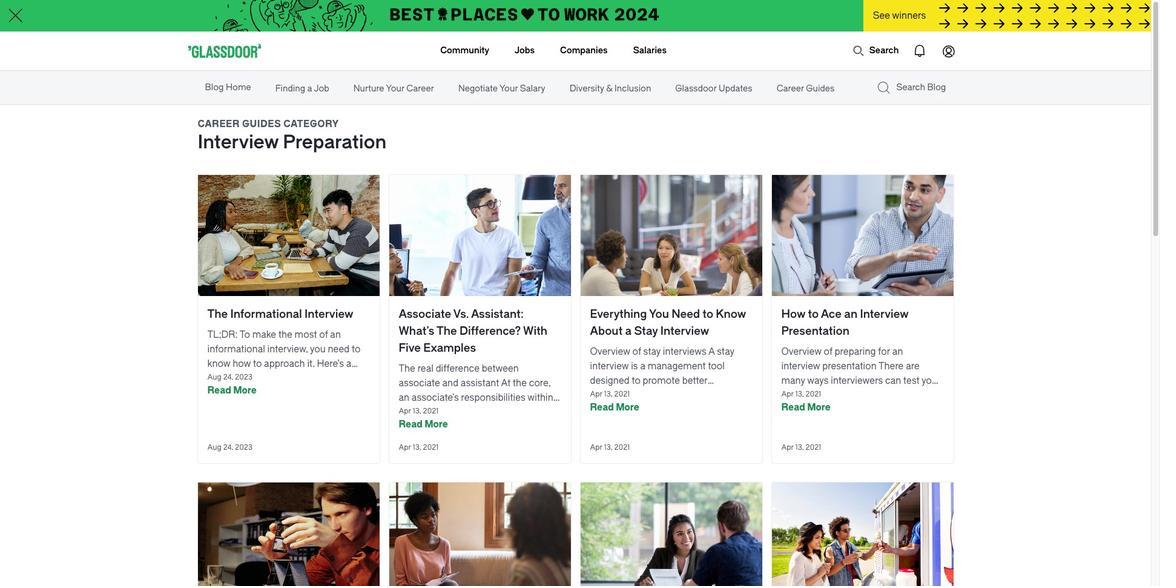 Task type: describe. For each thing, give the bounding box(es) containing it.
preparing
[[835, 346, 876, 357]]

search blog
[[897, 82, 946, 93]]

diversity & inclusion
[[570, 84, 651, 94]]

home
[[226, 82, 251, 93]]

2 stay from the left
[[717, 346, 735, 357]]

winners
[[893, 10, 926, 21]]

is inside overview of preparing for an interview presentation there are many ways interviewers can test your suitability for their role, one of which is an...
[[782, 405, 789, 416]]

can
[[886, 376, 902, 386]]

0 horizontal spatial you
[[280, 373, 296, 384]]

job
[[314, 84, 329, 94]]

glassdoor updates
[[676, 84, 753, 94]]

five
[[399, 342, 421, 355]]

overview for presentation
[[782, 346, 822, 357]]

2023 for aug 24, 2023 read more
[[235, 373, 253, 382]]

2021 down ways
[[806, 390, 821, 399]]

nurture your career
[[354, 84, 434, 94]]

career guides category interview preparation
[[198, 119, 387, 153]]

finding a job
[[275, 84, 329, 94]]

is inside overview of stay interviews a stay interview is a management tool designed to promote better employee retention. stay interviews attempt to discover factors motivating...
[[631, 361, 638, 372]]

the for real
[[399, 363, 415, 374]]

an inside the real difference between associate and assistant at the core, an associate's responsibilities within a company vary, and they are more objective-focused as well....
[[399, 393, 410, 403]]

there
[[879, 361, 904, 372]]

associate vs. assistant: what's the difference? with five examples
[[399, 308, 548, 355]]

attempt
[[590, 405, 624, 416]]

2 blog from the left
[[928, 82, 946, 93]]

to
[[240, 330, 250, 340]]

more for the informational interview
[[233, 385, 257, 396]]

inclusion
[[615, 84, 651, 94]]

interview,
[[267, 344, 308, 355]]

one
[[881, 390, 898, 401]]

approach
[[264, 359, 305, 370]]

13, down designed
[[604, 390, 613, 399]]

search for search blog
[[897, 82, 926, 93]]

apr down many
[[782, 390, 794, 399]]

about
[[590, 325, 623, 338]]

more for associate vs. assistant: what's the difference? with five examples
[[425, 419, 448, 430]]

interview inside how to ace an interview presentation
[[860, 308, 909, 321]]

interviewers
[[831, 376, 883, 386]]

3 apr 13, 2021 from the left
[[782, 443, 821, 452]]

nurture
[[354, 84, 384, 94]]

are inside overview of preparing for an interview presentation there are many ways interviewers can test your suitability for their role, one of which is an...
[[906, 361, 920, 372]]

company
[[399, 407, 439, 418]]

with
[[523, 325, 548, 338]]

the inside associate vs. assistant: what's the difference? with five examples
[[437, 325, 457, 338]]

see
[[873, 10, 891, 21]]

apr 13, 2021 read more for associate vs. assistant: what's the difference? with five examples
[[399, 407, 448, 430]]

tl;dr: to make the most of an informational interview, you need to know how to approach it. here's a roadmap to help you successfully...
[[207, 330, 361, 384]]

real
[[418, 363, 434, 374]]

responsibilities
[[461, 393, 526, 403]]

an...
[[791, 405, 809, 416]]

guides for career guides category interview preparation
[[242, 119, 281, 130]]

blog inside blog home link
[[205, 82, 224, 93]]

your for nurture
[[386, 84, 405, 94]]

apr 13, 2021 read more for how to ace an interview presentation
[[782, 390, 831, 413]]

0 horizontal spatial and
[[443, 378, 459, 389]]

an inside overview of preparing for an interview presentation there are many ways interviewers can test your suitability for their role, one of which is an...
[[893, 346, 903, 357]]

interview inside overview of stay interviews a stay interview is a management tool designed to promote better employee retention. stay interviews attempt to discover factors motivating...
[[590, 361, 629, 372]]

preparation
[[283, 131, 387, 153]]

finding
[[275, 84, 305, 94]]

jobs link
[[515, 31, 535, 70]]

0 vertical spatial interviews
[[663, 346, 707, 357]]

stay inside 'everything you need to know about a stay interview'
[[634, 325, 658, 338]]

need
[[328, 344, 350, 355]]

difference?
[[460, 325, 521, 338]]

make
[[252, 330, 276, 340]]

they
[[481, 407, 499, 418]]

management
[[648, 361, 706, 372]]

many
[[782, 376, 806, 386]]

how to ace an interview presentation
[[782, 308, 909, 338]]

the for informational
[[207, 308, 228, 321]]

a inside overview of stay interviews a stay interview is a management tool designed to promote better employee retention. stay interviews attempt to discover factors motivating...
[[641, 361, 646, 372]]

career for career guides category interview preparation
[[198, 119, 240, 130]]

apr down the objective-
[[399, 443, 411, 452]]

objective-
[[399, 422, 442, 433]]

negotiate
[[458, 84, 498, 94]]

0 vertical spatial you
[[310, 344, 326, 355]]

ways
[[808, 376, 829, 386]]

the real difference between associate and assistant at the core, an associate's responsibilities within a company vary, and they are more objective-focused as well....
[[399, 363, 561, 433]]

category
[[284, 119, 339, 130]]

apr down designed
[[590, 390, 603, 399]]

companies link
[[560, 31, 608, 70]]

promote
[[643, 376, 680, 386]]

associate's
[[412, 393, 459, 403]]

read for everything you need to know about a stay interview
[[590, 402, 614, 413]]

interview inside overview of preparing for an interview presentation there are many ways interviewers can test your suitability for their role, one of which is an...
[[782, 361, 820, 372]]

an inside tl;dr: to make the most of an informational interview, you need to know how to approach it. here's a roadmap to help you successfully...
[[330, 330, 341, 340]]

companies
[[560, 45, 608, 56]]

know
[[716, 308, 746, 321]]

career guides
[[777, 84, 835, 94]]

glassdoor
[[676, 84, 717, 94]]

diversity
[[570, 84, 604, 94]]

lottie animation container image inside "search" button
[[853, 45, 865, 57]]

more for how to ace an interview presentation
[[808, 402, 831, 413]]

a
[[709, 346, 715, 357]]

2023 for aug 24, 2023
[[235, 443, 253, 452]]

factors
[[676, 405, 706, 416]]

community
[[441, 45, 489, 56]]

difference
[[436, 363, 480, 374]]

interview inside 'everything you need to know about a stay interview'
[[661, 325, 709, 338]]

aug 24, 2023 read more
[[207, 373, 257, 396]]

test
[[904, 376, 920, 386]]

assistant
[[461, 378, 499, 389]]

community link
[[441, 31, 489, 70]]

better
[[683, 376, 708, 386]]

vs.
[[454, 308, 469, 321]]

read for how to ace an interview presentation
[[782, 402, 806, 413]]

apr up the objective-
[[399, 407, 411, 416]]

&
[[606, 84, 613, 94]]

informational
[[230, 308, 302, 321]]

which
[[911, 390, 936, 401]]

assistant:
[[471, 308, 524, 321]]

2021 down an...
[[806, 443, 821, 452]]

apr 13, 2021 for stay
[[590, 443, 630, 452]]

2021 down associate's
[[423, 407, 439, 416]]

of inside tl;dr: to make the most of an informational interview, you need to know how to approach it. here's a roadmap to help you successfully...
[[319, 330, 328, 340]]

help
[[260, 373, 278, 384]]

role,
[[860, 390, 879, 401]]

read for the informational interview
[[207, 385, 231, 396]]

informational
[[207, 344, 265, 355]]



Task type: vqa. For each thing, say whether or not it's contained in the screenshot.


Task type: locate. For each thing, give the bounding box(es) containing it.
to inside 'everything you need to know about a stay interview'
[[703, 308, 714, 321]]

1 vertical spatial 24,
[[223, 443, 233, 452]]

0 horizontal spatial blog
[[205, 82, 224, 93]]

salaries
[[633, 45, 667, 56]]

an up there
[[893, 346, 903, 357]]

2 overview from the left
[[782, 346, 822, 357]]

lottie animation container image inside "search" button
[[853, 45, 865, 57]]

0 horizontal spatial is
[[631, 361, 638, 372]]

examples
[[424, 342, 476, 355]]

your for negotiate
[[500, 84, 518, 94]]

interview down need
[[661, 325, 709, 338]]

overview inside overview of stay interviews a stay interview is a management tool designed to promote better employee retention. stay interviews attempt to discover factors motivating...
[[590, 346, 630, 357]]

search button
[[847, 39, 905, 63]]

stay inside overview of stay interviews a stay interview is a management tool designed to promote better employee retention. stay interviews attempt to discover factors motivating...
[[678, 390, 697, 401]]

apr 13, 2021 read more for everything you need to know about a stay interview
[[590, 390, 640, 413]]

0 vertical spatial and
[[443, 378, 459, 389]]

an up "company"
[[399, 393, 410, 403]]

2023 inside aug 24, 2023 read more
[[235, 373, 253, 382]]

salary
[[520, 84, 546, 94]]

motivating...
[[590, 419, 643, 430]]

overview for about
[[590, 346, 630, 357]]

1 apr 13, 2021 from the left
[[399, 443, 439, 452]]

of inside overview of stay interviews a stay interview is a management tool designed to promote better employee retention. stay interviews attempt to discover factors motivating...
[[633, 346, 641, 357]]

1 horizontal spatial you
[[310, 344, 326, 355]]

and up focused
[[463, 407, 479, 418]]

overview of stay interviews a stay interview is a management tool designed to promote better employee retention. stay interviews attempt to discover factors motivating...
[[590, 346, 743, 430]]

know
[[207, 359, 230, 370]]

1 interview from the left
[[590, 361, 629, 372]]

overview down about
[[590, 346, 630, 357]]

0 horizontal spatial the
[[279, 330, 293, 340]]

well....
[[492, 422, 518, 433]]

stay down the you
[[634, 325, 658, 338]]

of right 'one' on the right of page
[[900, 390, 909, 401]]

focused
[[442, 422, 478, 433]]

0 horizontal spatial the
[[207, 308, 228, 321]]

the right the "at"
[[513, 378, 527, 389]]

read down the suitability on the right bottom of the page
[[782, 402, 806, 413]]

interview down home
[[198, 131, 279, 153]]

read down "company"
[[399, 419, 423, 430]]

tool
[[708, 361, 725, 372]]

more down roadmap
[[233, 385, 257, 396]]

search for search
[[870, 45, 899, 56]]

of down presentation
[[824, 346, 833, 357]]

more inside aug 24, 2023 read more
[[233, 385, 257, 396]]

read inside aug 24, 2023 read more
[[207, 385, 231, 396]]

career down blog home link
[[198, 119, 240, 130]]

1 2023 from the top
[[235, 373, 253, 382]]

the up interview,
[[279, 330, 293, 340]]

1 horizontal spatial the
[[513, 378, 527, 389]]

read down roadmap
[[207, 385, 231, 396]]

interview inside career guides category interview preparation
[[198, 131, 279, 153]]

more down the suitability on the right bottom of the page
[[808, 402, 831, 413]]

interviews down tool
[[700, 390, 743, 401]]

1 stay from the left
[[644, 346, 661, 357]]

13, down motivating...
[[604, 443, 613, 452]]

your
[[386, 84, 405, 94], [500, 84, 518, 94]]

2 interview from the left
[[782, 361, 820, 372]]

associate
[[399, 378, 440, 389]]

0 horizontal spatial stay
[[644, 346, 661, 357]]

and down the difference
[[443, 378, 459, 389]]

blog home
[[205, 82, 251, 93]]

to
[[703, 308, 714, 321], [808, 308, 819, 321], [352, 344, 361, 355], [253, 359, 262, 370], [249, 373, 257, 384], [632, 376, 641, 386], [626, 405, 635, 416]]

1 vertical spatial for
[[824, 390, 836, 401]]

2 aug from the top
[[207, 443, 222, 452]]

guides inside career guides category interview preparation
[[242, 119, 281, 130]]

the informational interview
[[207, 308, 353, 321]]

1 horizontal spatial apr 13, 2021
[[590, 443, 630, 452]]

within
[[528, 393, 554, 403]]

updates
[[719, 84, 753, 94]]

aug inside aug 24, 2023 read more
[[207, 373, 222, 382]]

0 vertical spatial the
[[207, 308, 228, 321]]

more up motivating...
[[616, 402, 640, 413]]

employee
[[590, 390, 633, 401]]

1 horizontal spatial guides
[[806, 84, 835, 94]]

a inside 'everything you need to know about a stay interview'
[[625, 325, 632, 338]]

most
[[295, 330, 317, 340]]

0 vertical spatial search
[[870, 45, 899, 56]]

1 horizontal spatial your
[[500, 84, 518, 94]]

search
[[870, 45, 899, 56], [897, 82, 926, 93]]

overview of preparing for an interview presentation there are many ways interviewers can test your suitability for their role, one of which is an...
[[782, 346, 941, 416]]

2023
[[235, 373, 253, 382], [235, 443, 253, 452]]

more
[[518, 407, 541, 418]]

0 horizontal spatial for
[[824, 390, 836, 401]]

career right nurture
[[407, 84, 434, 94]]

an right ace
[[845, 308, 858, 321]]

interview up many
[[782, 361, 820, 372]]

1 vertical spatial stay
[[678, 390, 697, 401]]

apr 13, 2021 down motivating...
[[590, 443, 630, 452]]

career for career guides
[[777, 84, 804, 94]]

it.
[[307, 359, 315, 370]]

0 horizontal spatial stay
[[634, 325, 658, 338]]

associate
[[399, 308, 451, 321]]

a up promote at the right bottom of the page
[[641, 361, 646, 372]]

the up examples
[[437, 325, 457, 338]]

1 horizontal spatial overview
[[782, 346, 822, 357]]

2 horizontal spatial apr 13, 2021
[[782, 443, 821, 452]]

1 horizontal spatial and
[[463, 407, 479, 418]]

at
[[501, 378, 511, 389]]

interview
[[198, 131, 279, 153], [305, 308, 353, 321], [860, 308, 909, 321], [661, 325, 709, 338]]

1 vertical spatial is
[[782, 405, 789, 416]]

2 vertical spatial the
[[399, 363, 415, 374]]

are up test
[[906, 361, 920, 372]]

more for everything you need to know about a stay interview
[[616, 402, 640, 413]]

an inside how to ace an interview presentation
[[845, 308, 858, 321]]

1 vertical spatial aug
[[207, 443, 222, 452]]

1 vertical spatial 2023
[[235, 443, 253, 452]]

designed
[[590, 376, 630, 386]]

everything you need to know about a stay interview
[[590, 308, 746, 338]]

search inside button
[[870, 45, 899, 56]]

overview inside overview of preparing for an interview presentation there are many ways interviewers can test your suitability for their role, one of which is an...
[[782, 346, 822, 357]]

you down approach
[[280, 373, 296, 384]]

1 horizontal spatial stay
[[717, 346, 735, 357]]

successfully...
[[298, 373, 358, 384]]

1 vertical spatial the
[[437, 325, 457, 338]]

are inside the real difference between associate and assistant at the core, an associate's responsibilities within a company vary, and they are more objective-focused as well....
[[502, 407, 515, 418]]

as
[[480, 422, 490, 433]]

blog home link
[[203, 72, 254, 104]]

is left an...
[[782, 405, 789, 416]]

apr 13, 2021 down the objective-
[[399, 443, 439, 452]]

interview up most
[[305, 308, 353, 321]]

the inside the real difference between associate and assistant at the core, an associate's responsibilities within a company vary, and they are more objective-focused as well....
[[399, 363, 415, 374]]

everything
[[590, 308, 647, 321]]

1 vertical spatial and
[[463, 407, 479, 418]]

the
[[207, 308, 228, 321], [437, 325, 457, 338], [399, 363, 415, 374]]

aug for aug 24, 2023
[[207, 443, 222, 452]]

tl;dr:
[[207, 330, 238, 340]]

1 horizontal spatial is
[[782, 405, 789, 416]]

interview
[[590, 361, 629, 372], [782, 361, 820, 372]]

are
[[906, 361, 920, 372], [502, 407, 515, 418]]

0 vertical spatial are
[[906, 361, 920, 372]]

jobs
[[515, 45, 535, 56]]

apr
[[590, 390, 603, 399], [782, 390, 794, 399], [399, 407, 411, 416], [399, 443, 411, 452], [590, 443, 603, 452], [782, 443, 794, 452]]

discover
[[637, 405, 674, 416]]

2 horizontal spatial apr 13, 2021 read more
[[782, 390, 831, 413]]

2021 down motivating...
[[615, 443, 630, 452]]

0 vertical spatial 24,
[[223, 373, 233, 382]]

0 vertical spatial for
[[879, 346, 891, 357]]

0 vertical spatial aug
[[207, 373, 222, 382]]

for left their
[[824, 390, 836, 401]]

2 apr 13, 2021 from the left
[[590, 443, 630, 452]]

apr 13, 2021 for five
[[399, 443, 439, 452]]

2021 down the objective-
[[423, 443, 439, 452]]

0 vertical spatial the
[[279, 330, 293, 340]]

1 vertical spatial you
[[280, 373, 296, 384]]

you up it.
[[310, 344, 326, 355]]

1 horizontal spatial are
[[906, 361, 920, 372]]

and
[[443, 378, 459, 389], [463, 407, 479, 418]]

1 horizontal spatial career
[[407, 84, 434, 94]]

24, inside aug 24, 2023 read more
[[223, 373, 233, 382]]

0 horizontal spatial apr 13, 2021
[[399, 443, 439, 452]]

suitability
[[782, 390, 822, 401]]

apr 13, 2021 down an...
[[782, 443, 821, 452]]

1 vertical spatial are
[[502, 407, 515, 418]]

salaries link
[[633, 31, 667, 70]]

the up 'tl;dr:'
[[207, 308, 228, 321]]

13, down many
[[796, 390, 804, 399]]

a right 'within'
[[556, 393, 561, 403]]

0 horizontal spatial apr 13, 2021 read more
[[399, 407, 448, 430]]

0 vertical spatial guides
[[806, 84, 835, 94]]

apr 13, 2021 read more down designed
[[590, 390, 640, 413]]

the
[[279, 330, 293, 340], [513, 378, 527, 389]]

the left real
[[399, 363, 415, 374]]

search down see
[[870, 45, 899, 56]]

0 horizontal spatial are
[[502, 407, 515, 418]]

1 horizontal spatial stay
[[678, 390, 697, 401]]

1 horizontal spatial for
[[879, 346, 891, 357]]

1 horizontal spatial interview
[[782, 361, 820, 372]]

you
[[649, 308, 669, 321]]

read for associate vs. assistant: what's the difference? with five examples
[[399, 419, 423, 430]]

0 horizontal spatial your
[[386, 84, 405, 94]]

24, for aug 24, 2023 read more
[[223, 373, 233, 382]]

2 2023 from the top
[[235, 443, 253, 452]]

apr down an...
[[782, 443, 794, 452]]

stay right a
[[717, 346, 735, 357]]

apr 13, 2021 read more down ways
[[782, 390, 831, 413]]

13, down an...
[[796, 443, 804, 452]]

aug 24, 2023
[[207, 443, 253, 452]]

1 aug from the top
[[207, 373, 222, 382]]

career
[[407, 84, 434, 94], [777, 84, 804, 94], [198, 119, 240, 130]]

lottie animation container image
[[905, 36, 934, 65], [934, 36, 963, 65], [934, 36, 963, 65], [853, 45, 865, 57]]

is
[[631, 361, 638, 372], [782, 405, 789, 416]]

of down everything
[[633, 346, 641, 357]]

to inside how to ace an interview presentation
[[808, 308, 819, 321]]

2021 down designed
[[615, 390, 630, 399]]

0 vertical spatial 2023
[[235, 373, 253, 382]]

a down everything
[[625, 325, 632, 338]]

0 horizontal spatial interview
[[590, 361, 629, 372]]

roadmap
[[207, 373, 246, 384]]

24, for aug 24, 2023
[[223, 443, 233, 452]]

blog
[[205, 82, 224, 93], [928, 82, 946, 93]]

13, down the objective-
[[413, 443, 421, 452]]

a
[[307, 84, 312, 94], [625, 325, 632, 338], [346, 359, 352, 370], [641, 361, 646, 372], [556, 393, 561, 403]]

stay up factors
[[678, 390, 697, 401]]

apr 13, 2021 read more down associate's
[[399, 407, 448, 430]]

search down "search" button
[[897, 82, 926, 93]]

1 horizontal spatial the
[[399, 363, 415, 374]]

the inside the real difference between associate and assistant at the core, an associate's responsibilities within a company vary, and they are more objective-focused as well....
[[513, 378, 527, 389]]

read down the employee
[[590, 402, 614, 413]]

presentation
[[823, 361, 877, 372]]

2 your from the left
[[500, 84, 518, 94]]

0 horizontal spatial overview
[[590, 346, 630, 357]]

1 overview from the left
[[590, 346, 630, 357]]

is up retention.
[[631, 361, 638, 372]]

2 horizontal spatial career
[[777, 84, 804, 94]]

aug
[[207, 373, 222, 382], [207, 443, 222, 452]]

lottie animation container image
[[392, 31, 441, 69], [392, 31, 441, 69], [905, 36, 934, 65], [853, 45, 865, 57]]

1 24, from the top
[[223, 373, 233, 382]]

ace
[[821, 308, 842, 321]]

core,
[[529, 378, 551, 389]]

interviews up management
[[663, 346, 707, 357]]

retention.
[[635, 390, 676, 401]]

presentation
[[782, 325, 850, 338]]

career right updates
[[777, 84, 804, 94]]

0 horizontal spatial guides
[[242, 119, 281, 130]]

apr 13, 2021
[[399, 443, 439, 452], [590, 443, 630, 452], [782, 443, 821, 452]]

stay up management
[[644, 346, 661, 357]]

13, up the objective-
[[413, 407, 421, 416]]

a inside the real difference between associate and assistant at the core, an associate's responsibilities within a company vary, and they are more objective-focused as well....
[[556, 393, 561, 403]]

a inside tl;dr: to make the most of an informational interview, you need to know how to approach it. here's a roadmap to help you successfully...
[[346, 359, 352, 370]]

your left salary
[[500, 84, 518, 94]]

an up need
[[330, 330, 341, 340]]

1 horizontal spatial blog
[[928, 82, 946, 93]]

2 24, from the top
[[223, 443, 233, 452]]

1 blog from the left
[[205, 82, 224, 93]]

1 vertical spatial guides
[[242, 119, 281, 130]]

1 vertical spatial search
[[897, 82, 926, 93]]

24,
[[223, 373, 233, 382], [223, 443, 233, 452]]

2 horizontal spatial the
[[437, 325, 457, 338]]

apr down motivating...
[[590, 443, 603, 452]]

apr 13, 2021 read more
[[590, 390, 640, 413], [782, 390, 831, 413], [399, 407, 448, 430]]

career inside career guides category interview preparation
[[198, 119, 240, 130]]

0 vertical spatial stay
[[634, 325, 658, 338]]

0 vertical spatial is
[[631, 361, 638, 372]]

guides for career guides
[[806, 84, 835, 94]]

for up there
[[879, 346, 891, 357]]

your right nurture
[[386, 84, 405, 94]]

a down need
[[346, 359, 352, 370]]

interview up designed
[[590, 361, 629, 372]]

how
[[233, 359, 251, 370]]

1 vertical spatial interviews
[[700, 390, 743, 401]]

0 horizontal spatial career
[[198, 119, 240, 130]]

1 your from the left
[[386, 84, 405, 94]]

overview down presentation
[[782, 346, 822, 357]]

here's
[[317, 359, 344, 370]]

1 vertical spatial the
[[513, 378, 527, 389]]

the inside tl;dr: to make the most of an informational interview, you need to know how to approach it. here's a roadmap to help you successfully...
[[279, 330, 293, 340]]

1 horizontal spatial apr 13, 2021 read more
[[590, 390, 640, 413]]

a left job
[[307, 84, 312, 94]]

need
[[672, 308, 700, 321]]

how
[[782, 308, 806, 321]]

more down vary,
[[425, 419, 448, 430]]

aug for aug 24, 2023 read more
[[207, 373, 222, 382]]

interview up preparing
[[860, 308, 909, 321]]

are up well....
[[502, 407, 515, 418]]

of right most
[[319, 330, 328, 340]]



